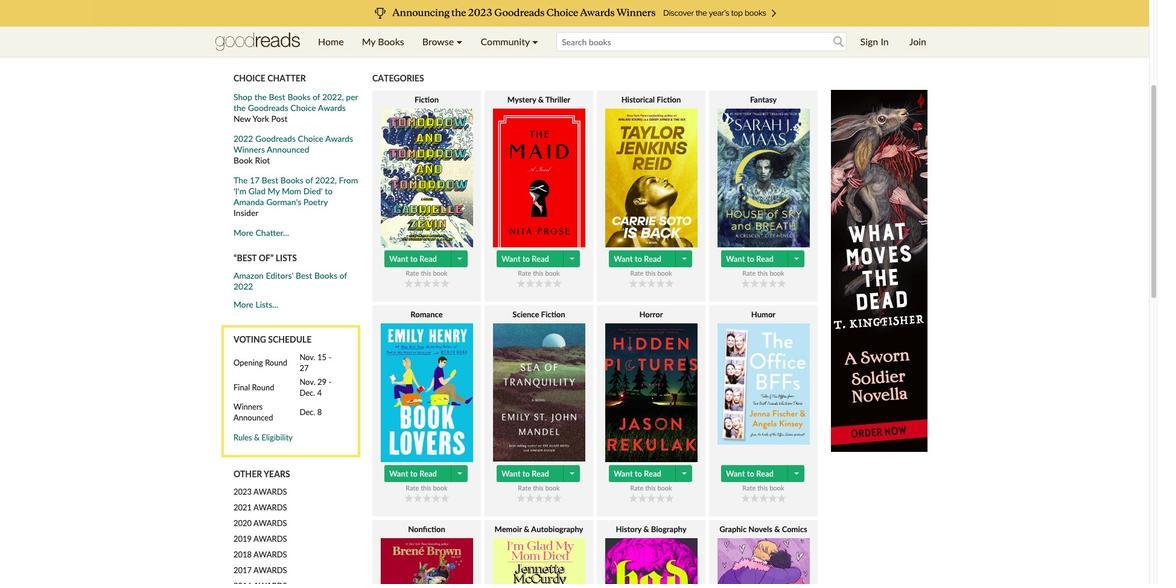 Task type: vqa. For each thing, say whether or not it's contained in the screenshot.
destroyer?
no



Task type: locate. For each thing, give the bounding box(es) containing it.
rate up horror
[[631, 269, 644, 277]]

books inside amazon editors' best books of 2022
[[315, 271, 338, 281]]

want to read for mystery & thriller
[[502, 254, 549, 264]]

2017 awards link
[[234, 565, 360, 576]]

want to read button up nonfiction
[[385, 466, 453, 483]]

my right home
[[362, 36, 376, 47]]

read up science fiction
[[532, 254, 549, 264]]

read
[[420, 254, 437, 264], [532, 254, 549, 264], [644, 254, 662, 264], [757, 254, 774, 264], [420, 469, 437, 479], [532, 469, 549, 479], [644, 469, 662, 479], [757, 469, 774, 479]]

want to read button up history & biography
[[609, 466, 677, 483]]

my inside my books link
[[362, 36, 376, 47]]

community
[[481, 36, 530, 47]]

0 vertical spatial best
[[269, 92, 286, 102]]

round for opening round
[[265, 358, 287, 368]]

1 winners from the top
[[234, 144, 265, 155]]

of up died'
[[306, 175, 313, 185]]

fiction right science at the bottom left
[[541, 310, 566, 319]]

goodreads up the york
[[248, 103, 288, 113]]

8
[[317, 408, 322, 417]]

0 vertical spatial nov.
[[300, 353, 316, 362]]

want to read button up science at the bottom left
[[497, 251, 565, 268]]

0 vertical spatial more
[[234, 228, 254, 238]]

amazon
[[234, 271, 264, 281]]

1 - from the top
[[329, 353, 332, 362]]

new left the york
[[234, 114, 251, 124]]

1 ▾ from the left
[[457, 36, 463, 47]]

rate this book
[[406, 269, 448, 277], [518, 269, 560, 277], [631, 269, 672, 277], [743, 269, 785, 277], [406, 484, 448, 492], [518, 484, 560, 492], [631, 484, 672, 492], [743, 484, 785, 492]]

2022, inside the 17 best books of 2022, from 'i'm glad my mom died' to amanda gorman's poetry insider
[[315, 175, 337, 185]]

awards inside shop the best books of 2022, per the goodreads choice awards new york post
[[318, 103, 346, 113]]

1 nov. from the top
[[300, 353, 316, 362]]

2 vertical spatial of
[[340, 271, 347, 281]]

this up romance
[[421, 269, 432, 277]]

want for romance
[[389, 469, 409, 479]]

more down insider
[[234, 228, 254, 238]]

nov. 29 - dec.  4
[[300, 378, 332, 398]]

choice chatter
[[234, 73, 306, 83]]

goodreads down post
[[255, 134, 296, 144]]

to
[[490, 28, 497, 39], [325, 186, 333, 196], [410, 254, 418, 264], [523, 254, 530, 264], [635, 254, 642, 264], [747, 254, 755, 264], [410, 469, 418, 479], [523, 469, 530, 479], [635, 469, 642, 479], [747, 469, 755, 479]]

0 vertical spatial goodreads
[[248, 103, 288, 113]]

winners down final round
[[234, 402, 263, 412]]

- inside "nov. 15 - 27"
[[329, 353, 332, 362]]

fiction down categories
[[415, 95, 439, 105]]

0 horizontal spatial ▾
[[457, 36, 463, 47]]

per
[[346, 92, 358, 102]]

community ▾ button
[[472, 27, 548, 57]]

rate up history
[[631, 484, 644, 492]]

1 dec. from the top
[[300, 388, 315, 398]]

dec. inside the nov. 29 - dec.  4
[[300, 388, 315, 398]]

1 vertical spatial winners
[[234, 402, 263, 412]]

books up more lists... link
[[315, 271, 338, 281]]

1 2022 from the top
[[234, 134, 253, 144]]

1 horizontal spatial fiction
[[541, 310, 566, 319]]

2018 awards link
[[234, 550, 360, 561]]

1 vertical spatial goodreads
[[255, 134, 296, 144]]

of inside shop the best books of 2022, per the goodreads choice awards new york post
[[313, 92, 320, 102]]

-
[[329, 353, 332, 362], [329, 378, 332, 387]]

0 vertical spatial of
[[313, 92, 320, 102]]

want for historical fiction
[[614, 254, 633, 264]]

goodreads inside 2022 goodreads choice awards winners announced book riot
[[255, 134, 296, 144]]

york
[[253, 114, 269, 124]]

editors'
[[266, 271, 294, 281]]

best inside shop the best books of 2022, per the goodreads choice awards new york post
[[269, 92, 286, 102]]

choice up shop
[[234, 73, 266, 83]]

shop
[[234, 92, 252, 102]]

1 vertical spatial 2022
[[234, 281, 253, 292]]

more left lists...
[[234, 300, 254, 310]]

best for goodreads
[[269, 92, 286, 102]]

science fiction
[[513, 310, 566, 319]]

fiction right historical
[[657, 95, 681, 105]]

of"
[[259, 253, 274, 263]]

mystery & thriller
[[508, 95, 571, 105]]

round right final
[[252, 383, 274, 393]]

rate up humor
[[743, 269, 756, 277]]

new right browse ▾
[[470, 28, 487, 39]]

read up "graphic novels & comics"
[[757, 469, 774, 479]]

this up humor
[[758, 269, 768, 277]]

read for science fiction
[[532, 469, 549, 479]]

want to read for fiction
[[389, 254, 437, 264]]

the office bffs: tales of the office from two best friends who were there image
[[718, 324, 810, 445]]

more chatter...
[[234, 228, 289, 238]]

0 vertical spatial winners
[[234, 144, 265, 155]]

to up humor
[[747, 254, 755, 264]]

0 vertical spatial my
[[362, 36, 376, 47]]

categories
[[373, 73, 424, 83]]

other years
[[234, 469, 290, 480]]

fiction for science fiction
[[541, 310, 566, 319]]

amazon editors' best books of 2022 link
[[234, 271, 347, 292]]

new to goodreads? get great book recommendations! start now
[[470, 28, 712, 39]]

rate for mystery & thriller
[[518, 269, 532, 277]]

rate up science at the bottom left
[[518, 269, 532, 277]]

want to read button up romance
[[385, 251, 453, 268]]

round
[[265, 358, 287, 368], [252, 383, 274, 393]]

want to read for humor
[[726, 469, 774, 479]]

riot
[[255, 155, 270, 166]]

discover the winners for the best books of the year in the 2023 goodreads choice awards image
[[92, 0, 1058, 27]]

2019
[[234, 535, 252, 544]]

to up memoir & autobiography
[[523, 469, 530, 479]]

rate up memoir & autobiography
[[518, 484, 532, 492]]

to for fiction
[[410, 254, 418, 264]]

1 vertical spatial round
[[252, 383, 274, 393]]

house of sky and breath (crescent city, #2) image
[[718, 109, 810, 248]]

home
[[318, 36, 344, 47]]

goodreads
[[248, 103, 288, 113], [255, 134, 296, 144]]

rate for historical fiction
[[631, 269, 644, 277]]

read up history & biography
[[644, 469, 662, 479]]

▾ inside "dropdown button"
[[532, 36, 539, 47]]

want for horror
[[614, 469, 633, 479]]

want
[[389, 254, 409, 264], [502, 254, 521, 264], [614, 254, 633, 264], [726, 254, 745, 264], [389, 469, 409, 479], [502, 469, 521, 479], [614, 469, 633, 479], [726, 469, 745, 479]]

books up categories
[[378, 36, 404, 47]]

dec. 8
[[300, 408, 322, 417]]

1 vertical spatial -
[[329, 378, 332, 387]]

this up science fiction
[[533, 269, 544, 277]]

heartstopper: volume four (heartstopper, #4) image
[[718, 539, 810, 585]]

book up nonfiction
[[433, 484, 448, 492]]

want for humor
[[726, 469, 745, 479]]

shop the best books of 2022, per the goodreads choice awards new york post
[[234, 92, 358, 124]]

1 vertical spatial dec.
[[300, 408, 315, 417]]

memoir & autobiography
[[495, 525, 584, 534]]

book
[[234, 155, 253, 166]]

books for the 17 best books of 2022, from 'i'm glad my mom died' to amanda gorman's poetry insider
[[281, 175, 304, 185]]

want to read up humor
[[726, 254, 774, 264]]

awards right 2021
[[254, 503, 287, 513]]

2019 awards link
[[234, 534, 360, 545]]

book right great
[[583, 28, 601, 39]]

1 vertical spatial best
[[262, 175, 278, 185]]

my books
[[362, 36, 404, 47]]

to up horror
[[635, 254, 642, 264]]

2022 up book
[[234, 134, 253, 144]]

announced up riot
[[267, 144, 309, 155]]

carrie soto is back image
[[605, 109, 698, 248]]

this up history & biography
[[646, 484, 656, 492]]

- inside the nov. 29 - dec.  4
[[329, 378, 332, 387]]

2022, up died'
[[315, 175, 337, 185]]

0 horizontal spatial new
[[234, 114, 251, 124]]

0 vertical spatial dec.
[[300, 388, 315, 398]]

november 29th. to december 4th element
[[300, 377, 348, 402]]

read up memoir & autobiography
[[532, 469, 549, 479]]

rate this book for mystery & thriller
[[518, 269, 560, 277]]

rate this book up history & biography
[[631, 484, 672, 492]]

of for awards
[[313, 92, 320, 102]]

books inside shop the best books of 2022, per the goodreads choice awards new york post
[[288, 92, 311, 102]]

the 17 best books of 2022, from 'i'm glad my mom died' to amanda gorman's poetry insider
[[234, 175, 358, 218]]

want to read button for romance
[[385, 466, 453, 483]]

2 winners from the top
[[234, 402, 263, 412]]

0 vertical spatial announced
[[267, 144, 309, 155]]

dec. left 4
[[300, 388, 315, 398]]

0 horizontal spatial my
[[268, 186, 280, 196]]

awards
[[318, 103, 346, 113], [326, 134, 353, 144]]

&
[[538, 95, 544, 105], [254, 433, 260, 443], [524, 525, 530, 534], [644, 525, 649, 534], [775, 525, 780, 534]]

want to read button up humor
[[722, 251, 790, 268]]

book up horror
[[658, 269, 672, 277]]

to up history
[[635, 469, 642, 479]]

& right history
[[644, 525, 649, 534]]

announced inside 2022 goodreads choice awards winners announced book riot
[[267, 144, 309, 155]]

want to read up history
[[614, 469, 662, 479]]

to up novels
[[747, 469, 755, 479]]

2022 down amazon
[[234, 281, 253, 292]]

choice down chatter
[[291, 103, 316, 113]]

book for science fiction
[[546, 484, 560, 492]]

▾
[[457, 36, 463, 47], [532, 36, 539, 47]]

best inside the 17 best books of 2022, from 'i'm glad my mom died' to amanda gorman's poetry insider
[[262, 175, 278, 185]]

1 horizontal spatial my
[[362, 36, 376, 47]]

2 more from the top
[[234, 300, 254, 310]]

of
[[313, 92, 320, 102], [306, 175, 313, 185], [340, 271, 347, 281]]

this for romance
[[421, 484, 432, 492]]

& for thriller
[[538, 95, 544, 105]]

book for mystery & thriller
[[546, 269, 560, 277]]

book for humor
[[770, 484, 785, 492]]

- right 15
[[329, 353, 332, 362]]

want to read button for horror
[[609, 466, 677, 483]]

0 vertical spatial the
[[255, 92, 267, 102]]

books inside the 17 best books of 2022, from 'i'm glad my mom died' to amanda gorman's poetry insider
[[281, 175, 304, 185]]

read for humor
[[757, 469, 774, 479]]

2 ▾ from the left
[[532, 36, 539, 47]]

my up gorman's
[[268, 186, 280, 196]]

want to read button
[[385, 251, 453, 268], [497, 251, 565, 268], [609, 251, 677, 268], [722, 251, 790, 268], [385, 466, 453, 483], [497, 466, 565, 483], [609, 466, 677, 483], [722, 466, 790, 483]]

history & biography link
[[597, 524, 706, 585]]

books inside menu
[[378, 36, 404, 47]]

4 awards from the top
[[254, 535, 287, 544]]

fiction inside 'link'
[[657, 95, 681, 105]]

read for mystery & thriller
[[532, 254, 549, 264]]

awards right 2018
[[254, 550, 287, 560]]

1 vertical spatial more
[[234, 300, 254, 310]]

more lists...
[[234, 300, 278, 310]]

this for fiction
[[421, 269, 432, 277]]

to for science fiction
[[523, 469, 530, 479]]

1 vertical spatial awards
[[326, 134, 353, 144]]

choice down shop the best books of 2022, per the goodreads choice awards new york post on the left
[[298, 134, 324, 144]]

other
[[234, 469, 262, 480]]

best
[[269, 92, 286, 102], [262, 175, 278, 185], [296, 271, 312, 281]]

chatter
[[268, 73, 306, 83]]

read for fiction
[[420, 254, 437, 264]]

read up humor
[[757, 254, 774, 264]]

2 vertical spatial choice
[[298, 134, 324, 144]]

want to read button for fiction
[[385, 251, 453, 268]]

rate this book for romance
[[406, 484, 448, 492]]

0 vertical spatial 2022,
[[322, 92, 344, 102]]

the maid (molly the maid, #1) image
[[493, 109, 585, 248]]

atlas of the heart: mapping meaningful connection and the language of human experience image
[[381, 539, 473, 585]]

lists
[[276, 253, 297, 263]]

eligibility
[[262, 433, 293, 443]]

of for mom
[[306, 175, 313, 185]]

0 horizontal spatial the
[[234, 103, 246, 113]]

awards
[[254, 488, 287, 497], [254, 503, 287, 513], [254, 519, 287, 529], [254, 535, 287, 544], [254, 550, 287, 560], [254, 566, 287, 576]]

book for romance
[[433, 484, 448, 492]]

poetry
[[304, 197, 328, 207]]

1 horizontal spatial ▾
[[532, 36, 539, 47]]

new
[[470, 28, 487, 39], [234, 114, 251, 124]]

1 vertical spatial my
[[268, 186, 280, 196]]

book up romance
[[433, 269, 448, 277]]

awards right 2020
[[254, 519, 287, 529]]

awards down years
[[254, 488, 287, 497]]

6 awards from the top
[[254, 566, 287, 576]]

rate this book up science fiction
[[518, 269, 560, 277]]

rate this book up humor
[[743, 269, 785, 277]]

2 horizontal spatial fiction
[[657, 95, 681, 105]]

read for horror
[[644, 469, 662, 479]]

want to read button up horror
[[609, 251, 677, 268]]

nonfiction
[[408, 525, 446, 534]]

rate this book up horror
[[631, 269, 672, 277]]

& for eligibility
[[254, 433, 260, 443]]

want to read up memoir & autobiography
[[502, 469, 549, 479]]

fantasy
[[750, 95, 777, 105]]

books down chatter
[[288, 92, 311, 102]]

2023 awards link
[[234, 487, 360, 498]]

want to read button for humor
[[722, 466, 790, 483]]

biography
[[651, 525, 687, 534]]

▾ inside popup button
[[457, 36, 463, 47]]

rate up novels
[[743, 484, 756, 492]]

& for autobiography
[[524, 525, 530, 534]]

1 horizontal spatial the
[[255, 92, 267, 102]]

menu
[[309, 27, 548, 57]]

book up biography
[[658, 484, 672, 492]]

to up science at the bottom left
[[523, 254, 530, 264]]

2022 goodreads choice awards winners announced link
[[234, 134, 353, 155]]

rate this book for humor
[[743, 484, 785, 492]]

to for humor
[[747, 469, 755, 479]]

- for nov. 15 - 27
[[329, 353, 332, 362]]

best for glad
[[262, 175, 278, 185]]

2017
[[234, 566, 252, 576]]

2 - from the top
[[329, 378, 332, 387]]

& right rules
[[254, 433, 260, 443]]

2022, inside shop the best books of 2022, per the goodreads choice awards new york post
[[322, 92, 344, 102]]

books for amazon editors' best books of 2022
[[315, 271, 338, 281]]

nov. inside "nov. 15 - 27"
[[300, 353, 316, 362]]

awards right 2019
[[254, 535, 287, 544]]

this up "graphic novels & comics"
[[758, 484, 768, 492]]

2022,
[[322, 92, 344, 102], [315, 175, 337, 185]]

chatter...
[[256, 228, 289, 238]]

start now link
[[674, 28, 712, 39]]

1 vertical spatial new
[[234, 114, 251, 124]]

my
[[362, 36, 376, 47], [268, 186, 280, 196]]

1 horizontal spatial new
[[470, 28, 487, 39]]

rate for fiction
[[406, 269, 419, 277]]

this up memoir & autobiography
[[533, 484, 544, 492]]

want to read up science at the bottom left
[[502, 254, 549, 264]]

0 vertical spatial -
[[329, 353, 332, 362]]

books up mom
[[281, 175, 304, 185]]

awards up 2022 goodreads choice awards winners announced link on the left of page
[[318, 103, 346, 113]]

▾ left get
[[532, 36, 539, 47]]

▾ right "browse"
[[457, 36, 463, 47]]

to for mystery & thriller
[[523, 254, 530, 264]]

1 vertical spatial nov.
[[300, 378, 316, 387]]

▾ for community ▾
[[532, 36, 539, 47]]

- right 29
[[329, 378, 332, 387]]

rate for horror
[[631, 484, 644, 492]]

best down choice chatter
[[269, 92, 286, 102]]

choice
[[234, 73, 266, 83], [291, 103, 316, 113], [298, 134, 324, 144]]

rate up nonfiction
[[406, 484, 419, 492]]

book for horror
[[658, 484, 672, 492]]

nov. for 27
[[300, 353, 316, 362]]

rate for fantasy
[[743, 269, 756, 277]]

read for fantasy
[[757, 254, 774, 264]]

want to read up romance
[[389, 254, 437, 264]]

rate this book up memoir & autobiography
[[518, 484, 560, 492]]

book up autobiography
[[546, 484, 560, 492]]

books
[[378, 36, 404, 47], [288, 92, 311, 102], [281, 175, 304, 185], [315, 271, 338, 281]]

1 awards from the top
[[254, 488, 287, 497]]

final
[[234, 383, 250, 393]]

want to read for fantasy
[[726, 254, 774, 264]]

want to read button up memoir & autobiography
[[497, 466, 565, 483]]

best inside amazon editors' best books of 2022
[[296, 271, 312, 281]]

announced up rules & eligibility
[[234, 413, 273, 423]]

schedule
[[268, 335, 312, 345]]

want to read for science fiction
[[502, 469, 549, 479]]

2 2022 from the top
[[234, 281, 253, 292]]

of up more lists... link
[[340, 271, 347, 281]]

0 vertical spatial 2022
[[234, 134, 253, 144]]

of inside the 17 best books of 2022, from 'i'm glad my mom died' to amanda gorman's poetry insider
[[306, 175, 313, 185]]

nov.
[[300, 353, 316, 362], [300, 378, 316, 387]]

awards up from
[[326, 134, 353, 144]]

1 vertical spatial of
[[306, 175, 313, 185]]

nov. inside the nov. 29 - dec.  4
[[300, 378, 316, 387]]

read up romance
[[420, 254, 437, 264]]

rate up romance
[[406, 269, 419, 277]]

want to read up nonfiction
[[389, 469, 437, 479]]

gorman's
[[266, 197, 301, 207]]

this for mystery & thriller
[[533, 269, 544, 277]]

0 vertical spatial round
[[265, 358, 287, 368]]

romance link
[[373, 309, 481, 463]]

to up romance
[[410, 254, 418, 264]]

rate this book up nonfiction
[[406, 484, 448, 492]]

nov. up '27'
[[300, 353, 316, 362]]

book up "graphic novels & comics"
[[770, 484, 785, 492]]

want to read for romance
[[389, 469, 437, 479]]

nov. down '27'
[[300, 378, 316, 387]]

want to read for historical fiction
[[614, 254, 662, 264]]

15
[[318, 353, 327, 362]]

1 more from the top
[[234, 228, 254, 238]]

rate this book up romance
[[406, 269, 448, 277]]

2 vertical spatial best
[[296, 271, 312, 281]]

1 vertical spatial 2022,
[[315, 175, 337, 185]]

of left per
[[313, 92, 320, 102]]

want to read button for science fiction
[[497, 466, 565, 483]]

1 vertical spatial choice
[[291, 103, 316, 113]]

2022 inside amazon editors' best books of 2022
[[234, 281, 253, 292]]

novels
[[749, 525, 773, 534]]

my inside the 17 best books of 2022, from 'i'm glad my mom died' to amanda gorman's poetry insider
[[268, 186, 280, 196]]

2 nov. from the top
[[300, 378, 316, 387]]

0 vertical spatial awards
[[318, 103, 346, 113]]



Task type: describe. For each thing, give the bounding box(es) containing it.
fiction for historical fiction
[[657, 95, 681, 105]]

this for science fiction
[[533, 484, 544, 492]]

book lovers image
[[381, 324, 473, 463]]

to for romance
[[410, 469, 418, 479]]

died'
[[304, 186, 323, 196]]

want for fiction
[[389, 254, 409, 264]]

goodreads inside shop the best books of 2022, per the goodreads choice awards new york post
[[248, 103, 288, 113]]

choice inside shop the best books of 2022, per the goodreads choice awards new york post
[[291, 103, 316, 113]]

'i'm
[[234, 186, 246, 196]]

more for more lists...
[[234, 300, 254, 310]]

book for fantasy
[[770, 269, 785, 277]]

browse ▾ button
[[413, 27, 472, 57]]

amanda
[[234, 197, 264, 207]]

my books link
[[353, 27, 413, 57]]

bad gays: a homosexual history image
[[605, 539, 698, 585]]

from
[[339, 175, 358, 185]]

want for mystery & thriller
[[502, 254, 521, 264]]

rate this book for fiction
[[406, 269, 448, 277]]

new inside shop the best books of 2022, per the goodreads choice awards new york post
[[234, 114, 251, 124]]

opening round
[[234, 358, 287, 368]]

want for fantasy
[[726, 254, 745, 264]]

now
[[694, 28, 712, 39]]

2022 goodreads choice awards winners announced book riot
[[234, 134, 353, 166]]

community ▾
[[481, 36, 539, 47]]

"best
[[234, 253, 257, 263]]

▾ for browse ▾
[[457, 36, 463, 47]]

29
[[318, 378, 327, 387]]

november 15th. to november 27th element
[[300, 352, 348, 377]]

to inside the 17 best books of 2022, from 'i'm glad my mom died' to amanda gorman's poetry insider
[[325, 186, 333, 196]]

2020 awards link
[[234, 518, 360, 529]]

start
[[674, 28, 692, 39]]

2021
[[234, 503, 252, 513]]

awards inside 2022 goodreads choice awards winners announced book riot
[[326, 134, 353, 144]]

shop the best books of 2022, per the goodreads choice awards link
[[234, 92, 358, 113]]

rate this book for historical fiction
[[631, 269, 672, 277]]

rate this book for horror
[[631, 484, 672, 492]]

this for horror
[[646, 484, 656, 492]]

Search books text field
[[557, 32, 847, 51]]

graphic
[[720, 525, 747, 534]]

0 vertical spatial new
[[470, 28, 487, 39]]

to left goodreads?
[[490, 28, 497, 39]]

sea of tranquility image
[[493, 324, 585, 462]]

this for humor
[[758, 484, 768, 492]]

1 vertical spatial announced
[[234, 413, 273, 423]]

read for historical fiction
[[644, 254, 662, 264]]

books for shop the best books of 2022, per the goodreads choice awards new york post
[[288, 92, 311, 102]]

2023 awards 2021 awards 2020 awards 2019 awards 2018 awards 2017 awards
[[234, 488, 287, 576]]

thriller
[[546, 95, 571, 105]]

winners inside winners announced
[[234, 402, 263, 412]]

0 vertical spatial choice
[[234, 73, 266, 83]]

to for horror
[[635, 469, 642, 479]]

want to read button for fantasy
[[722, 251, 790, 268]]

opening
[[234, 358, 263, 368]]

final round
[[234, 383, 274, 393]]

want to read button for historical fiction
[[609, 251, 677, 268]]

advertisement region
[[831, 90, 928, 452]]

& right novels
[[775, 525, 780, 534]]

5 awards from the top
[[254, 550, 287, 560]]

historical fiction link
[[597, 94, 706, 248]]

& for biography
[[644, 525, 649, 534]]

get
[[546, 28, 559, 39]]

nov. for dec.
[[300, 378, 316, 387]]

0 horizontal spatial fiction
[[415, 95, 439, 105]]

2018
[[234, 550, 252, 560]]

2 awards from the top
[[254, 503, 287, 513]]

rate this book for science fiction
[[518, 484, 560, 492]]

17
[[250, 175, 260, 185]]

home link
[[309, 27, 353, 57]]

nonfiction link
[[373, 524, 481, 585]]

humor link
[[709, 309, 818, 463]]

sign in link
[[852, 27, 898, 57]]

this for historical fiction
[[646, 269, 656, 277]]

rate for humor
[[743, 484, 756, 492]]

lists...
[[256, 300, 278, 310]]

want to read button for mystery & thriller
[[497, 251, 565, 268]]

history & biography
[[616, 525, 687, 534]]

Search for books to add to your shelves search field
[[557, 32, 847, 51]]

tomorrow, and tomorrow, and tomorrow image
[[381, 109, 473, 248]]

want for science fiction
[[502, 469, 521, 479]]

memoir
[[495, 525, 522, 534]]

2022, for per
[[322, 92, 344, 102]]

years
[[264, 469, 290, 480]]

sign
[[861, 36, 879, 47]]

science
[[513, 310, 539, 319]]

book for fiction
[[433, 269, 448, 277]]

2023
[[234, 488, 252, 497]]

to for fantasy
[[747, 254, 755, 264]]

3 awards from the top
[[254, 519, 287, 529]]

the
[[234, 175, 248, 185]]

graphic novels & comics
[[720, 525, 808, 534]]

rules & eligibility link
[[234, 433, 293, 443]]

winners announced
[[234, 402, 273, 423]]

i'm glad my mom died image
[[493, 539, 585, 585]]

in
[[881, 36, 889, 47]]

choice inside 2022 goodreads choice awards winners announced book riot
[[298, 134, 324, 144]]

browse ▾
[[423, 36, 463, 47]]

"best of" lists
[[234, 253, 297, 263]]

of inside amazon editors' best books of 2022
[[340, 271, 347, 281]]

fantasy link
[[709, 94, 818, 248]]

mom
[[282, 186, 301, 196]]

comics
[[782, 525, 808, 534]]

menu containing home
[[309, 27, 548, 57]]

2022 inside 2022 goodreads choice awards winners announced book riot
[[234, 134, 253, 144]]

1 vertical spatial the
[[234, 103, 246, 113]]

rate for romance
[[406, 484, 419, 492]]

historical
[[622, 95, 655, 105]]

mystery
[[508, 95, 536, 105]]

2022, for from
[[315, 175, 337, 185]]

read for romance
[[420, 469, 437, 479]]

great
[[562, 28, 581, 39]]

browse
[[423, 36, 454, 47]]

horror link
[[597, 309, 706, 463]]

horror
[[640, 310, 663, 319]]

amazon editors' best books of 2022
[[234, 271, 347, 292]]

hidden pictures image
[[605, 324, 698, 463]]

glad
[[249, 186, 266, 196]]

- for nov. 29 - dec.  4
[[329, 378, 332, 387]]

fiction link
[[373, 94, 481, 248]]

history
[[616, 525, 642, 534]]

winners inside 2022 goodreads choice awards winners announced book riot
[[234, 144, 265, 155]]

2021 awards link
[[234, 503, 360, 513]]

the 17 best books of 2022, from 'i'm glad my mom died' to amanda gorman's poetry link
[[234, 175, 358, 207]]

voting
[[234, 335, 266, 345]]

round for final round
[[252, 383, 274, 393]]

4
[[317, 388, 322, 398]]

post
[[271, 114, 288, 124]]

2020
[[234, 519, 252, 529]]

rate for science fiction
[[518, 484, 532, 492]]

sign in
[[861, 36, 889, 47]]

this for fantasy
[[758, 269, 768, 277]]

book for historical fiction
[[658, 269, 672, 277]]

more for more chatter...
[[234, 228, 254, 238]]

to for historical fiction
[[635, 254, 642, 264]]

mystery & thriller link
[[485, 94, 594, 248]]

humor
[[752, 310, 776, 319]]

rate this book for fantasy
[[743, 269, 785, 277]]

want to read for horror
[[614, 469, 662, 479]]

romance
[[411, 310, 443, 319]]

voting schedule
[[234, 335, 312, 345]]

2 dec. from the top
[[300, 408, 315, 417]]

nov. 15 - 27
[[300, 353, 332, 373]]

join link
[[901, 27, 936, 57]]



